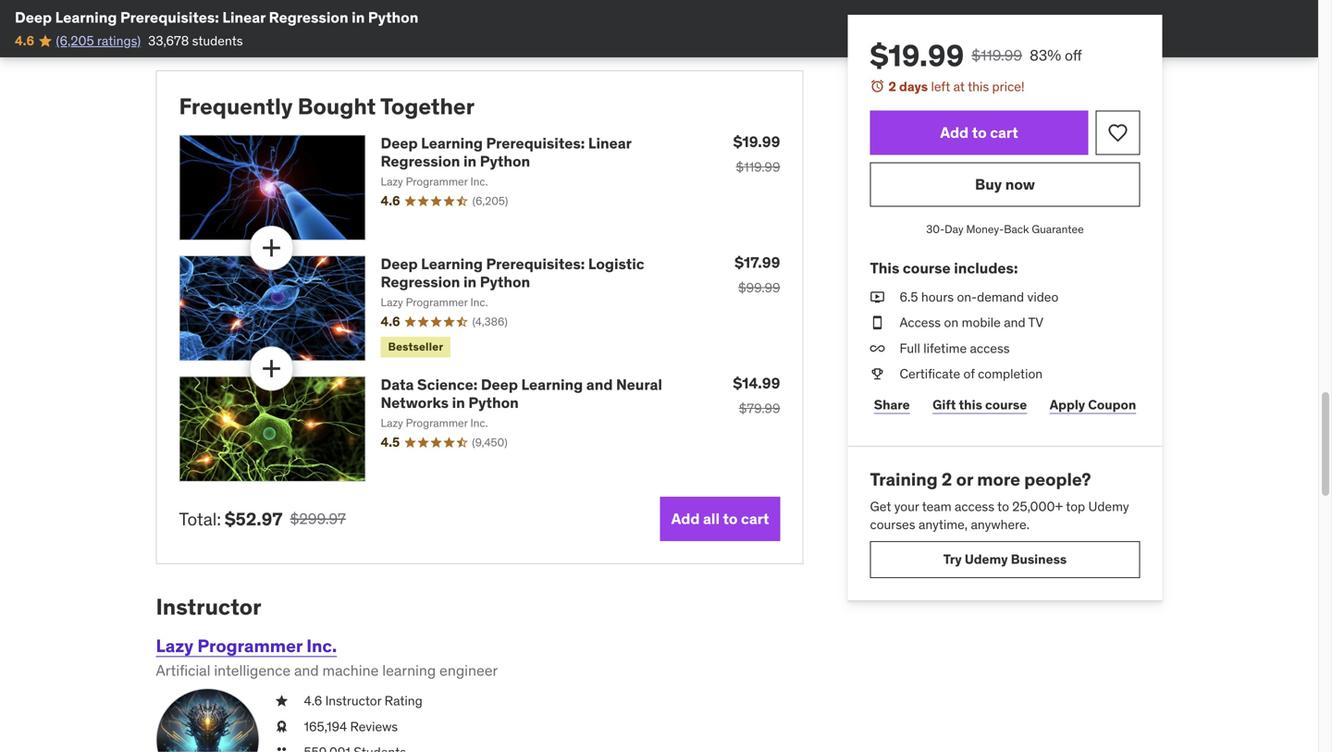 Task type: locate. For each thing, give the bounding box(es) containing it.
2 right alarm icon
[[889, 78, 897, 95]]

add left all
[[671, 510, 700, 529]]

0 vertical spatial add
[[940, 123, 969, 142]]

0 horizontal spatial and
[[294, 661, 319, 680]]

off
[[1065, 46, 1083, 65]]

0 horizontal spatial instructor
[[156, 593, 261, 621]]

business
[[1011, 551, 1067, 568]]

apply coupon button
[[1046, 387, 1141, 424]]

python inside deep learning prerequisites: linear regression in python lazy programmer inc.
[[480, 152, 530, 171]]

in up (6,205)
[[464, 152, 477, 171]]

prerequisites: up (4,386)
[[486, 255, 585, 274]]

share button
[[870, 387, 914, 424]]

buy now button
[[870, 162, 1141, 207]]

(6,205 ratings)
[[56, 32, 141, 49]]

0 horizontal spatial linear
[[222, 8, 266, 27]]

2 vertical spatial and
[[294, 661, 319, 680]]

1 vertical spatial and
[[587, 375, 613, 394]]

0 vertical spatial udemy
[[1089, 498, 1130, 515]]

linear for deep learning prerequisites: linear regression in python lazy programmer inc.
[[588, 134, 632, 153]]

get
[[870, 498, 891, 515]]

1 horizontal spatial and
[[587, 375, 613, 394]]

0 horizontal spatial 2
[[889, 78, 897, 95]]

deep learning prerequisites: linear regression in python link
[[381, 134, 632, 171]]

$19.99
[[870, 37, 965, 74], [733, 133, 781, 152]]

0 horizontal spatial add
[[671, 510, 700, 529]]

(6,205
[[56, 32, 94, 49]]

inc. inside deep learning prerequisites: logistic regression in python lazy programmer inc.
[[471, 295, 488, 310]]

deep for deep learning prerequisites: linear regression in python lazy programmer inc.
[[381, 134, 418, 153]]

lazy down together
[[381, 175, 403, 189]]

4386 reviews element
[[473, 314, 508, 330]]

0 horizontal spatial udemy
[[965, 551, 1008, 568]]

prerequisites: up (6,205)
[[486, 134, 585, 153]]

1 horizontal spatial linear
[[588, 134, 632, 153]]

1 horizontal spatial $119.99
[[972, 46, 1023, 65]]

inc. up (9,450)
[[471, 416, 488, 430]]

this
[[968, 78, 989, 95], [959, 397, 983, 413]]

0 vertical spatial linear
[[222, 8, 266, 27]]

regression
[[269, 8, 348, 27], [381, 152, 460, 171], [381, 272, 460, 291]]

udemy
[[1089, 498, 1130, 515], [965, 551, 1008, 568]]

xsmall image left access
[[870, 314, 885, 332]]

instructor up the lazy programmer inc. link
[[156, 593, 261, 621]]

top
[[1066, 498, 1086, 515]]

learning inside deep learning prerequisites: logistic regression in python lazy programmer inc.
[[421, 255, 483, 274]]

1 vertical spatial 2
[[942, 468, 953, 490]]

inc. up (6,205)
[[471, 175, 488, 189]]

wishlist image
[[1107, 122, 1129, 144]]

inc. up machine
[[306, 635, 337, 657]]

lazy up 'bestseller'
[[381, 295, 403, 310]]

programmer inside deep learning prerequisites: linear regression in python lazy programmer inc.
[[406, 175, 468, 189]]

access down 'or'
[[955, 498, 995, 515]]

total: $52.97 $299.97
[[179, 508, 346, 530]]

0 vertical spatial regression
[[269, 8, 348, 27]]

0 vertical spatial $19.99
[[870, 37, 965, 74]]

to right all
[[723, 510, 738, 529]]

and left neural
[[587, 375, 613, 394]]

in right networks
[[452, 393, 465, 412]]

cart right all
[[741, 510, 769, 529]]

to
[[972, 123, 987, 142], [998, 498, 1010, 515], [723, 510, 738, 529]]

1 vertical spatial $119.99
[[736, 159, 781, 176]]

deep learning prerequisites: linear regression in python lazy programmer inc.
[[381, 134, 632, 189]]

lazy up artificial
[[156, 635, 194, 657]]

python for deep learning prerequisites: linear regression in python lazy programmer inc.
[[480, 152, 530, 171]]

in for deep learning prerequisites: linear regression in python
[[352, 8, 365, 27]]

regression up 'bestseller'
[[381, 272, 460, 291]]

1 horizontal spatial add
[[940, 123, 969, 142]]

and left tv
[[1004, 314, 1026, 331]]

price!
[[993, 78, 1025, 95]]

regression up frequently bought together
[[269, 8, 348, 27]]

$17.99 $99.99
[[735, 253, 781, 296]]

prerequisites: for deep learning prerequisites: logistic regression in python lazy programmer inc.
[[486, 255, 585, 274]]

lazy programmer inc. link
[[156, 635, 337, 657]]

prerequisites: inside deep learning prerequisites: linear regression in python lazy programmer inc.
[[486, 134, 585, 153]]

prerequisites: for deep learning prerequisites: linear regression in python lazy programmer inc.
[[486, 134, 585, 153]]

$17.99
[[735, 253, 781, 272]]

4.6 for (6,205 ratings)
[[15, 32, 34, 49]]

1 vertical spatial regression
[[381, 152, 460, 171]]

1 horizontal spatial udemy
[[1089, 498, 1130, 515]]

inc. inside lazy programmer inc. artificial intelligence and machine learning engineer
[[306, 635, 337, 657]]

0 vertical spatial $119.99
[[972, 46, 1023, 65]]

cart inside button
[[990, 123, 1019, 142]]

access down mobile
[[970, 340, 1010, 357]]

xsmall image
[[870, 288, 885, 306], [870, 339, 885, 358], [274, 743, 289, 752]]

instructor up 165,194 reviews
[[325, 693, 382, 710]]

2 days left at this price!
[[889, 78, 1025, 95]]

0 vertical spatial xsmall image
[[870, 288, 885, 306]]

0 vertical spatial cart
[[990, 123, 1019, 142]]

1 vertical spatial xsmall image
[[870, 339, 885, 358]]

add inside button
[[940, 123, 969, 142]]

and
[[1004, 314, 1026, 331], [587, 375, 613, 394], [294, 661, 319, 680]]

in for deep learning prerequisites: linear regression in python lazy programmer inc.
[[464, 152, 477, 171]]

udemy right try
[[965, 551, 1008, 568]]

inc. up (4,386)
[[471, 295, 488, 310]]

33,678 students
[[148, 32, 243, 49]]

programmer
[[406, 175, 468, 189], [406, 295, 468, 310], [406, 416, 468, 430], [197, 635, 303, 657]]

in inside deep learning prerequisites: linear regression in python lazy programmer inc.
[[464, 152, 477, 171]]

add inside button
[[671, 510, 700, 529]]

gift
[[933, 397, 956, 413]]

1 vertical spatial cart
[[741, 510, 769, 529]]

0 horizontal spatial $19.99
[[733, 133, 781, 152]]

learning
[[55, 8, 117, 27], [421, 134, 483, 153], [421, 255, 483, 274], [521, 375, 583, 394]]

in up bought
[[352, 8, 365, 27]]

1 horizontal spatial course
[[986, 397, 1027, 413]]

xsmall image up share
[[870, 365, 885, 383]]

30-
[[927, 222, 945, 237]]

xsmall image down this
[[870, 288, 885, 306]]

0 vertical spatial course
[[903, 259, 951, 278]]

python inside deep learning prerequisites: logistic regression in python lazy programmer inc.
[[480, 272, 530, 291]]

programmer down networks
[[406, 416, 468, 430]]

83%
[[1030, 46, 1062, 65]]

full lifetime access
[[900, 340, 1010, 357]]

2 left 'or'
[[942, 468, 953, 490]]

in for deep learning prerequisites: logistic regression in python lazy programmer inc.
[[464, 272, 477, 291]]

certificate of completion
[[900, 365, 1043, 382]]

xsmall image for full lifetime access
[[870, 339, 885, 358]]

to up anywhere.
[[998, 498, 1010, 515]]

2 horizontal spatial and
[[1004, 314, 1026, 331]]

deep learning prerequisites: linear regression in python
[[15, 8, 419, 27]]

1 horizontal spatial cart
[[990, 123, 1019, 142]]

add
[[940, 123, 969, 142], [671, 510, 700, 529]]

buy now
[[975, 175, 1035, 194]]

lazy inside deep learning prerequisites: linear regression in python lazy programmer inc.
[[381, 175, 403, 189]]

25,000+
[[1013, 498, 1063, 515]]

regression down together
[[381, 152, 460, 171]]

cart down price!
[[990, 123, 1019, 142]]

1 horizontal spatial 2
[[942, 468, 953, 490]]

prerequisites: up the 33,678
[[120, 8, 219, 27]]

this right gift
[[959, 397, 983, 413]]

0 horizontal spatial cart
[[741, 510, 769, 529]]

programmer up intelligence
[[197, 635, 303, 657]]

instructor
[[156, 593, 261, 621], [325, 693, 382, 710]]

2 vertical spatial prerequisites:
[[486, 255, 585, 274]]

lazy inside deep learning prerequisites: logistic regression in python lazy programmer inc.
[[381, 295, 403, 310]]

4.6 for (4,386)
[[381, 313, 400, 330]]

students
[[192, 32, 243, 49]]

0 horizontal spatial to
[[723, 510, 738, 529]]

regression inside deep learning prerequisites: logistic regression in python lazy programmer inc.
[[381, 272, 460, 291]]

frequently
[[179, 92, 293, 120]]

learning down together
[[421, 134, 483, 153]]

access
[[900, 314, 941, 331]]

programmer down the deep learning prerequisites: linear regression in python link
[[406, 175, 468, 189]]

and inside lazy programmer inc. artificial intelligence and machine learning engineer
[[294, 661, 319, 680]]

learning inside deep learning prerequisites: linear regression in python lazy programmer inc.
[[421, 134, 483, 153]]

in
[[352, 8, 365, 27], [464, 152, 477, 171], [464, 272, 477, 291], [452, 393, 465, 412]]

1 vertical spatial course
[[986, 397, 1027, 413]]

rating
[[385, 693, 423, 710]]

deep for deep learning prerequisites: logistic regression in python lazy programmer inc.
[[381, 255, 418, 274]]

4.6 for (6,205)
[[381, 192, 400, 209]]

2 vertical spatial regression
[[381, 272, 460, 291]]

1 vertical spatial access
[[955, 498, 995, 515]]

1 vertical spatial $19.99
[[733, 133, 781, 152]]

1 vertical spatial prerequisites:
[[486, 134, 585, 153]]

1 vertical spatial add
[[671, 510, 700, 529]]

buy
[[975, 175, 1002, 194]]

lazy up 4.5 at bottom
[[381, 416, 403, 430]]

linear inside deep learning prerequisites: linear regression in python lazy programmer inc.
[[588, 134, 632, 153]]

add for add all to cart
[[671, 510, 700, 529]]

in inside deep learning prerequisites: logistic regression in python lazy programmer inc.
[[464, 272, 477, 291]]

cart
[[990, 123, 1019, 142], [741, 510, 769, 529]]

at
[[954, 78, 965, 95]]

apply
[[1050, 397, 1086, 413]]

0 vertical spatial prerequisites:
[[120, 8, 219, 27]]

2 horizontal spatial to
[[998, 498, 1010, 515]]

xsmall image left full
[[870, 339, 885, 358]]

2
[[889, 78, 897, 95], [942, 468, 953, 490]]

python
[[368, 8, 419, 27], [480, 152, 530, 171], [480, 272, 530, 291], [469, 393, 519, 412]]

course down completion
[[986, 397, 1027, 413]]

programmer up 'bestseller'
[[406, 295, 468, 310]]

$19.99 $119.99 83% off
[[870, 37, 1083, 74]]

xsmall image down intelligence
[[274, 692, 289, 711]]

to down 2 days left at this price!
[[972, 123, 987, 142]]

$52.97
[[225, 508, 283, 530]]

and left machine
[[294, 661, 319, 680]]

$119.99 for $19.99 $119.99 83% off
[[972, 46, 1023, 65]]

0 horizontal spatial course
[[903, 259, 951, 278]]

0 horizontal spatial $119.99
[[736, 159, 781, 176]]

inc.
[[471, 175, 488, 189], [471, 295, 488, 310], [471, 416, 488, 430], [306, 635, 337, 657]]

more
[[977, 468, 1021, 490]]

1 horizontal spatial $19.99
[[870, 37, 965, 74]]

regression for deep learning prerequisites: linear regression in python lazy programmer inc.
[[381, 152, 460, 171]]

completion
[[978, 365, 1043, 382]]

in inside 'data science: deep learning and neural networks in python lazy programmer inc.'
[[452, 393, 465, 412]]

$119.99 inside $19.99 $119.99
[[736, 159, 781, 176]]

regression inside deep learning prerequisites: linear regression in python lazy programmer inc.
[[381, 152, 460, 171]]

machine
[[323, 661, 379, 680]]

in up (4,386)
[[464, 272, 477, 291]]

xsmall image right "lazy programmer inc." image
[[274, 743, 289, 752]]

$119.99
[[972, 46, 1023, 65], [736, 159, 781, 176]]

udemy right 'top'
[[1089, 498, 1130, 515]]

xsmall image
[[870, 314, 885, 332], [870, 365, 885, 383], [274, 692, 289, 711], [274, 718, 289, 736]]

1 horizontal spatial instructor
[[325, 693, 382, 710]]

udemy inside 'training 2 or more people? get your team access to 25,000+ top udemy courses anytime, anywhere.'
[[1089, 498, 1130, 515]]

course up hours
[[903, 259, 951, 278]]

lazy inside 'data science: deep learning and neural networks in python lazy programmer inc.'
[[381, 416, 403, 430]]

learning for deep learning prerequisites: logistic regression in python lazy programmer inc.
[[421, 255, 483, 274]]

0 vertical spatial 2
[[889, 78, 897, 95]]

deep inside deep learning prerequisites: linear regression in python lazy programmer inc.
[[381, 134, 418, 153]]

prerequisites: inside deep learning prerequisites: logistic regression in python lazy programmer inc.
[[486, 255, 585, 274]]

1 vertical spatial linear
[[588, 134, 632, 153]]

$119.99 inside $19.99 $119.99 83% off
[[972, 46, 1023, 65]]

programmer inside lazy programmer inc. artificial intelligence and machine learning engineer
[[197, 635, 303, 657]]

xsmall image for 6.5 hours on-demand video
[[870, 288, 885, 306]]

165,194
[[304, 718, 347, 735]]

xsmall image left "165,194" on the left bottom
[[274, 718, 289, 736]]

this right at
[[968, 78, 989, 95]]

learning left neural
[[521, 375, 583, 394]]

1 vertical spatial udemy
[[965, 551, 1008, 568]]

learning up (6,205
[[55, 8, 117, 27]]

1 horizontal spatial to
[[972, 123, 987, 142]]

0 vertical spatial access
[[970, 340, 1010, 357]]

deep inside deep learning prerequisites: logistic regression in python lazy programmer inc.
[[381, 255, 418, 274]]

add down 2 days left at this price!
[[940, 123, 969, 142]]

learning up (4,386)
[[421, 255, 483, 274]]



Task type: describe. For each thing, give the bounding box(es) containing it.
artificial
[[156, 661, 210, 680]]

networks
[[381, 393, 449, 412]]

logistic
[[588, 255, 645, 274]]

learning
[[382, 661, 436, 680]]

30-day money-back guarantee
[[927, 222, 1084, 237]]

python for deep learning prerequisites: linear regression in python
[[368, 8, 419, 27]]

lazy inside lazy programmer inc. artificial intelligence and machine learning engineer
[[156, 635, 194, 657]]

xsmall image for 165,194
[[274, 718, 289, 736]]

add to cart button
[[870, 111, 1089, 155]]

learning inside 'data science: deep learning and neural networks in python lazy programmer inc.'
[[521, 375, 583, 394]]

people?
[[1025, 468, 1092, 490]]

alarm image
[[870, 79, 885, 93]]

to inside button
[[972, 123, 987, 142]]

this
[[870, 259, 900, 278]]

science:
[[417, 375, 478, 394]]

share
[[874, 397, 910, 413]]

deep for deep learning prerequisites: linear regression in python
[[15, 8, 52, 27]]

days
[[900, 78, 928, 95]]

inc. inside 'data science: deep learning and neural networks in python lazy programmer inc.'
[[471, 416, 488, 430]]

full
[[900, 340, 921, 357]]

anywhere.
[[971, 516, 1030, 533]]

intelligence
[[214, 661, 291, 680]]

mobile
[[962, 314, 1001, 331]]

python for deep learning prerequisites: logistic regression in python lazy programmer inc.
[[480, 272, 530, 291]]

165,194 reviews
[[304, 718, 398, 735]]

access on mobile and tv
[[900, 314, 1044, 331]]

courses
[[870, 516, 916, 533]]

tv
[[1029, 314, 1044, 331]]

lazy programmer inc. image
[[156, 689, 260, 752]]

on
[[944, 314, 959, 331]]

back
[[1004, 222, 1029, 237]]

to inside button
[[723, 510, 738, 529]]

add for add to cart
[[940, 123, 969, 142]]

certificate
[[900, 365, 961, 382]]

deep learning prerequisites: logistic regression in python lazy programmer inc.
[[381, 255, 645, 310]]

add all to cart button
[[660, 497, 781, 542]]

$14.99 $79.99
[[733, 374, 781, 417]]

9450 reviews element
[[472, 435, 508, 450]]

$119.99 for $19.99 $119.99
[[736, 159, 781, 176]]

deep learning prerequisites: logistic regression in python link
[[381, 255, 645, 291]]

0 vertical spatial instructor
[[156, 593, 261, 621]]

python inside 'data science: deep learning and neural networks in python lazy programmer inc.'
[[469, 393, 519, 412]]

(4,386)
[[473, 315, 508, 329]]

xsmall image for access
[[870, 314, 885, 332]]

1 vertical spatial instructor
[[325, 693, 382, 710]]

neural
[[616, 375, 662, 394]]

left
[[931, 78, 951, 95]]

on-
[[957, 289, 977, 305]]

xsmall image for certificate
[[870, 365, 885, 383]]

regression for deep learning prerequisites: linear regression in python
[[269, 8, 348, 27]]

learning for deep learning prerequisites: linear regression in python
[[55, 8, 117, 27]]

money-
[[967, 222, 1004, 237]]

prerequisites: for deep learning prerequisites: linear regression in python
[[120, 8, 219, 27]]

$79.99
[[739, 400, 781, 417]]

$19.99 for $19.99 $119.99 83% off
[[870, 37, 965, 74]]

$19.99 $119.99
[[733, 133, 781, 176]]

data
[[381, 375, 414, 394]]

inc. inside deep learning prerequisites: linear regression in python lazy programmer inc.
[[471, 175, 488, 189]]

reviews
[[350, 718, 398, 735]]

guarantee
[[1032, 222, 1084, 237]]

1 vertical spatial this
[[959, 397, 983, 413]]

anytime,
[[919, 516, 968, 533]]

add all to cart
[[671, 510, 769, 529]]

video
[[1028, 289, 1059, 305]]

try udemy business link
[[870, 541, 1141, 578]]

data science: deep learning and neural networks in python link
[[381, 375, 662, 412]]

team
[[922, 498, 952, 515]]

regression for deep learning prerequisites: logistic regression in python lazy programmer inc.
[[381, 272, 460, 291]]

training 2 or more people? get your team access to 25,000+ top udemy courses anytime, anywhere.
[[870, 468, 1130, 533]]

frequently bought together
[[179, 92, 475, 120]]

includes:
[[954, 259, 1018, 278]]

$19.99 for $19.99 $119.99
[[733, 133, 781, 152]]

ratings)
[[97, 32, 141, 49]]

2 vertical spatial xsmall image
[[274, 743, 289, 752]]

add to cart
[[940, 123, 1019, 142]]

linear for deep learning prerequisites: linear regression in python
[[222, 8, 266, 27]]

your
[[895, 498, 919, 515]]

6.5 hours on-demand video
[[900, 289, 1059, 305]]

4.5
[[381, 434, 400, 451]]

and inside 'data science: deep learning and neural networks in python lazy programmer inc.'
[[587, 375, 613, 394]]

to inside 'training 2 or more people? get your team access to 25,000+ top udemy courses anytime, anywhere.'
[[998, 498, 1010, 515]]

lifetime
[[924, 340, 967, 357]]

or
[[956, 468, 974, 490]]

learning for deep learning prerequisites: linear regression in python lazy programmer inc.
[[421, 134, 483, 153]]

this course includes:
[[870, 259, 1018, 278]]

programmer inside 'data science: deep learning and neural networks in python lazy programmer inc.'
[[406, 416, 468, 430]]

total:
[[179, 508, 221, 530]]

deep inside 'data science: deep learning and neural networks in python lazy programmer inc.'
[[481, 375, 518, 394]]

hours
[[922, 289, 954, 305]]

bestseller
[[388, 340, 443, 354]]

day
[[945, 222, 964, 237]]

cart inside button
[[741, 510, 769, 529]]

4.6 instructor rating
[[304, 693, 423, 710]]

apply coupon
[[1050, 397, 1137, 413]]

access inside 'training 2 or more people? get your team access to 25,000+ top udemy courses anytime, anywhere.'
[[955, 498, 995, 515]]

$99.99
[[738, 280, 781, 296]]

lazy programmer inc. artificial intelligence and machine learning engineer
[[156, 635, 498, 680]]

programmer inside deep learning prerequisites: logistic regression in python lazy programmer inc.
[[406, 295, 468, 310]]

6.5
[[900, 289, 918, 305]]

demand
[[977, 289, 1025, 305]]

engineer
[[440, 661, 498, 680]]

$14.99
[[733, 374, 781, 393]]

together
[[380, 92, 475, 120]]

coupon
[[1089, 397, 1137, 413]]

of
[[964, 365, 975, 382]]

now
[[1006, 175, 1035, 194]]

6205 reviews element
[[473, 193, 508, 209]]

0 vertical spatial this
[[968, 78, 989, 95]]

33,678
[[148, 32, 189, 49]]

all
[[703, 510, 720, 529]]

bought
[[298, 92, 376, 120]]

2 inside 'training 2 or more people? get your team access to 25,000+ top udemy courses anytime, anywhere.'
[[942, 468, 953, 490]]

xsmall image for 4.6
[[274, 692, 289, 711]]

try udemy business
[[944, 551, 1067, 568]]

gift this course link
[[929, 387, 1031, 424]]

0 vertical spatial and
[[1004, 314, 1026, 331]]

training
[[870, 468, 938, 490]]

gift this course
[[933, 397, 1027, 413]]



Task type: vqa. For each thing, say whether or not it's contained in the screenshot.
$17.99
yes



